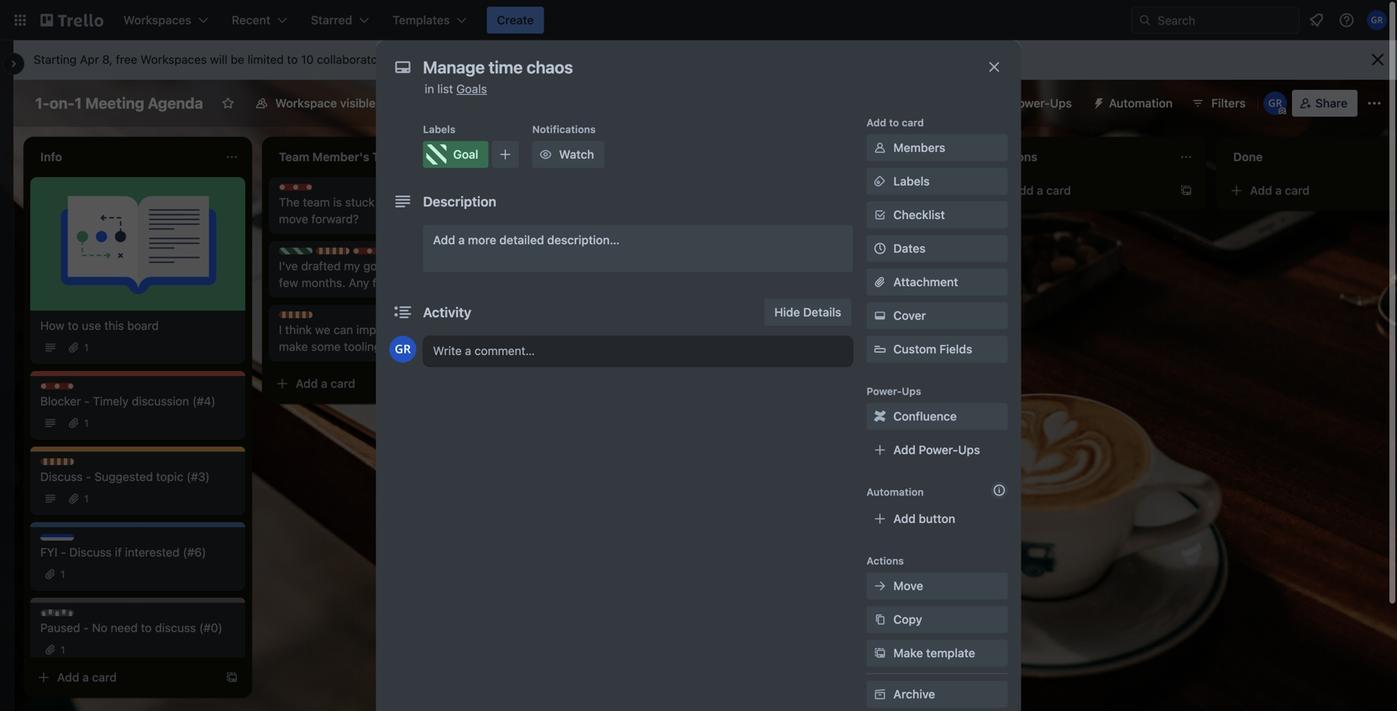 Task type: locate. For each thing, give the bounding box(es) containing it.
topic
[[156, 470, 183, 484]]

discuss left the interested
[[69, 546, 112, 560]]

discuss inside the fyi fyi - discuss if interested (#6)
[[69, 546, 112, 560]]

how to use this board link
[[40, 318, 235, 334]]

move link
[[867, 573, 1008, 600]]

we inside blocker the team is stuck on x, how can we move forward?
[[457, 195, 473, 209]]

archive link
[[867, 681, 1008, 708]]

blocker inside blocker the team is stuck on x, how can we move forward?
[[296, 185, 332, 197]]

0 vertical spatial automation
[[1109, 96, 1173, 110]]

on left x,
[[378, 195, 391, 209]]

please
[[565, 242, 600, 256]]

1 horizontal spatial color: red, title: "blocker" element
[[279, 184, 332, 197]]

color: orange, title: "discuss" element
[[518, 231, 572, 244], [316, 248, 371, 260], [279, 312, 334, 324], [40, 459, 95, 471]]

0 horizontal spatial more
[[428, 53, 456, 66]]

1 the from the left
[[414, 259, 431, 273]]

0 vertical spatial more
[[428, 53, 456, 66]]

1 horizontal spatial more
[[468, 233, 496, 247]]

2 the from the left
[[518, 259, 535, 273]]

filters button
[[1186, 90, 1251, 117]]

interested
[[125, 546, 180, 560]]

ups up confluence
[[902, 386, 921, 397]]

1 vertical spatial color: green, title: "goal" element
[[279, 248, 318, 260]]

more inside add a more detailed description… link
[[468, 233, 496, 247]]

color: blue, title: "fyi" element
[[390, 248, 423, 260], [40, 534, 74, 547]]

a
[[1037, 184, 1043, 197], [1276, 184, 1282, 197], [458, 233, 465, 247], [798, 326, 805, 340], [321, 377, 328, 391], [82, 671, 89, 685]]

1 horizontal spatial the
[[518, 259, 535, 273]]

paused left no
[[40, 621, 80, 635]]

sm image inside archive link
[[872, 686, 889, 703]]

forward?
[[311, 212, 359, 226]]

1-on-1 meeting agenda
[[35, 94, 203, 112]]

on inside discuss can you please give feedback on the report?
[[683, 242, 696, 256]]

add a card for the topmost create from template… icon
[[1012, 184, 1071, 197]]

0 horizontal spatial greg robinson (gregrobinson96) image
[[1264, 92, 1287, 115]]

watch button
[[532, 141, 604, 168]]

color: orange, title: "discuss" element for can you please give feedback on the report?
[[518, 231, 572, 244]]

0 horizontal spatial labels
[[423, 124, 456, 135]]

greg robinson (gregrobinson96) image right open information menu icon on the top right of page
[[1367, 10, 1387, 30]]

sm image left confluence
[[872, 408, 889, 425]]

1 horizontal spatial labels
[[894, 174, 930, 188]]

blog
[[831, 289, 855, 303]]

1 down use
[[84, 342, 89, 354]]

2 vertical spatial color: red, title: "blocker" element
[[40, 383, 94, 396]]

2 horizontal spatial power-
[[1011, 96, 1050, 110]]

can up some
[[334, 323, 353, 337]]

1 vertical spatial labels
[[894, 174, 930, 188]]

1 horizontal spatial if
[[448, 323, 455, 337]]

power- inside button
[[1011, 96, 1050, 110]]

- left no
[[83, 621, 89, 635]]

1 vertical spatial color: red, title: "blocker" element
[[353, 248, 406, 260]]

sm image for cover
[[872, 308, 889, 324]]

goal up months.
[[296, 249, 318, 260]]

apr
[[80, 53, 99, 66]]

template
[[926, 647, 975, 660]]

power-
[[1011, 96, 1050, 110], [867, 386, 902, 397], [919, 443, 958, 457]]

1 vertical spatial more
[[468, 233, 496, 247]]

1 vertical spatial automation
[[867, 487, 924, 498]]

1
[[75, 94, 82, 112], [84, 342, 89, 354], [84, 418, 89, 429], [84, 493, 89, 505], [60, 569, 65, 581], [60, 644, 65, 656]]

to inside how to use this board link
[[68, 319, 79, 333]]

discussion
[[132, 394, 189, 408]]

2 horizontal spatial color: red, title: "blocker" element
[[353, 248, 406, 260]]

0 horizontal spatial the
[[414, 259, 431, 273]]

discuss for blocker
[[333, 249, 371, 260]]

how
[[40, 319, 65, 333]]

greg robinson (gregrobinson96) image right filters
[[1264, 92, 1287, 115]]

1 up color: black, title: "paused" element
[[60, 569, 65, 581]]

free
[[116, 53, 137, 66]]

best practice blog
[[756, 289, 855, 303]]

color: blue, title: "fyi" element up color: black, title: "paused" element
[[40, 534, 74, 547]]

1 horizontal spatial color: blue, title: "fyi" element
[[390, 248, 423, 260]]

blocker - timely discussion (#4) link
[[40, 393, 235, 410]]

1 horizontal spatial automation
[[1109, 96, 1173, 110]]

2 horizontal spatial ups
[[1050, 96, 1072, 110]]

color: orange, title: "discuss" element for discuss - suggested topic (#3)
[[40, 459, 95, 471]]

1 horizontal spatial color: green, title: "goal" element
[[423, 141, 489, 168]]

0 vertical spatial power-ups
[[1011, 96, 1072, 110]]

more left detailed
[[468, 233, 496, 247]]

None text field
[[415, 52, 969, 82]]

sm image left copy
[[872, 612, 889, 629]]

discuss inside discuss i think we can improve velocity if we make some tooling changes.
[[296, 313, 334, 324]]

how to use this board
[[40, 319, 159, 333]]

(#4)
[[192, 394, 216, 408]]

0 vertical spatial goal
[[453, 147, 478, 161]]

- for paused
[[83, 621, 89, 635]]

more up list
[[428, 53, 456, 66]]

timely
[[93, 394, 129, 408]]

1 vertical spatial on
[[683, 242, 696, 256]]

add a card for create from template… image
[[57, 671, 117, 685]]

customize views image
[[469, 95, 486, 112]]

1 horizontal spatial ups
[[958, 443, 980, 457]]

give
[[604, 242, 626, 256]]

discuss i think we can improve velocity if we make some tooling changes.
[[279, 313, 473, 354]]

- inside the fyi fyi - discuss if interested (#6)
[[61, 546, 66, 560]]

add a card
[[1012, 184, 1071, 197], [1250, 184, 1310, 197], [773, 326, 833, 340], [296, 377, 355, 391], [57, 671, 117, 685]]

ups
[[1050, 96, 1072, 110], [902, 386, 921, 397], [958, 443, 980, 457]]

fyi - discuss if interested (#6) link
[[40, 544, 235, 561]]

sm image inside make template link
[[872, 645, 889, 662]]

in list goals
[[425, 82, 487, 96]]

share
[[1316, 96, 1348, 110]]

create from template… image
[[1180, 184, 1193, 197], [941, 327, 955, 340]]

discuss up any
[[333, 249, 371, 260]]

the inside i've drafted my goals for the next few months. any feedback?
[[414, 259, 431, 273]]

can right how
[[435, 195, 454, 209]]

add inside the add power-ups link
[[894, 443, 916, 457]]

the
[[279, 195, 300, 209]]

hide details link
[[764, 299, 852, 326]]

starting
[[34, 53, 77, 66]]

add a card button for create from template… image
[[30, 665, 215, 692]]

the right for
[[414, 259, 431, 273]]

0 vertical spatial color: green, title: "goal" element
[[423, 141, 489, 168]]

team
[[303, 195, 330, 209]]

collaborator
[[493, 53, 559, 66]]

discuss up some
[[296, 313, 334, 324]]

members link
[[867, 134, 1008, 161]]

meeting
[[85, 94, 144, 112]]

1 down blocker blocker - timely discussion (#4)
[[84, 418, 89, 429]]

0 horizontal spatial color: blue, title: "fyi" element
[[40, 534, 74, 547]]

members
[[894, 141, 946, 155]]

to
[[287, 53, 298, 66], [889, 117, 899, 129], [68, 319, 79, 333], [141, 621, 152, 635]]

0 horizontal spatial power-
[[867, 386, 902, 397]]

sm image left watch
[[537, 146, 554, 163]]

sm image inside copy link
[[872, 612, 889, 629]]

1 vertical spatial ups
[[902, 386, 921, 397]]

0 vertical spatial labels
[[423, 124, 456, 135]]

blocker the team is stuck on x, how can we move forward?
[[279, 185, 473, 226]]

color: red, title: "blocker" element
[[279, 184, 332, 197], [353, 248, 406, 260], [40, 383, 94, 396]]

ups inside button
[[1050, 96, 1072, 110]]

make
[[894, 647, 923, 660]]

goal up description
[[453, 147, 478, 161]]

can inside blocker the team is stuck on x, how can we move forward?
[[435, 195, 454, 209]]

sm image left archive
[[872, 686, 889, 703]]

1 vertical spatial can
[[334, 323, 353, 337]]

color: green, title: "goal" element up 'few'
[[279, 248, 318, 260]]

learn
[[395, 53, 425, 66]]

if
[[448, 323, 455, 337], [115, 546, 122, 560]]

1 vertical spatial color: blue, title: "fyi" element
[[40, 534, 74, 547]]

dates
[[894, 242, 926, 255]]

to right "need"
[[141, 621, 152, 635]]

- inside paused paused - no need to discuss (#0)
[[83, 621, 89, 635]]

sm image inside automation button
[[1086, 90, 1109, 113]]

changes.
[[384, 340, 434, 354]]

greg robinson (gregrobinson96) image
[[1367, 10, 1387, 30], [1264, 92, 1287, 115]]

- inside blocker blocker - timely discussion (#4)
[[84, 394, 90, 408]]

ups up "add button" button
[[958, 443, 980, 457]]

sm image
[[1086, 90, 1109, 113], [872, 139, 889, 156], [537, 146, 554, 163], [872, 308, 889, 324], [872, 408, 889, 425], [872, 578, 889, 595], [872, 612, 889, 629], [872, 645, 889, 662], [872, 686, 889, 703]]

labels right sm icon
[[894, 174, 930, 188]]

- left suggested
[[86, 470, 91, 484]]

sm image down 'actions'
[[872, 578, 889, 595]]

- left "timely" in the left bottom of the page
[[84, 394, 90, 408]]

no
[[92, 621, 107, 635]]

sm image left cover
[[872, 308, 889, 324]]

2 vertical spatial power-
[[919, 443, 958, 457]]

discuss inside discuss can you please give feedback on the report?
[[534, 232, 572, 244]]

we up some
[[315, 323, 330, 337]]

0 vertical spatial can
[[435, 195, 454, 209]]

we down activity
[[458, 323, 473, 337]]

add a card button for bottom create from template… icon
[[746, 320, 931, 347]]

labels down list
[[423, 124, 456, 135]]

0 vertical spatial color: blue, title: "fyi" element
[[390, 248, 423, 260]]

1 horizontal spatial create from template… image
[[1180, 184, 1193, 197]]

another
[[798, 242, 840, 256]]

few
[[279, 276, 298, 290]]

report?
[[538, 259, 577, 273]]

sm image inside members link
[[872, 139, 889, 156]]

0 vertical spatial if
[[448, 323, 455, 337]]

be
[[231, 53, 244, 66]]

blocker blocker - timely discussion (#4)
[[40, 384, 216, 408]]

fyi
[[407, 249, 422, 260], [57, 535, 73, 547], [40, 546, 58, 560]]

to left '10'
[[287, 53, 298, 66]]

color: green, title: "goal" element
[[423, 141, 489, 168], [279, 248, 318, 260]]

checklist
[[894, 208, 945, 222]]

color: blue, title: "fyi" element up feedback? at the left top of page
[[390, 248, 423, 260]]

- up color: black, title: "paused" element
[[61, 546, 66, 560]]

on right the feedback
[[683, 242, 696, 256]]

we right how
[[457, 195, 473, 209]]

0 horizontal spatial if
[[115, 546, 122, 560]]

goal
[[453, 147, 478, 161], [296, 249, 318, 260]]

sm image right power-ups button
[[1086, 90, 1109, 113]]

x,
[[395, 195, 406, 209]]

automation
[[1109, 96, 1173, 110], [867, 487, 924, 498]]

the down can
[[518, 259, 535, 273]]

months.
[[302, 276, 346, 290]]

automation up add button
[[867, 487, 924, 498]]

make
[[279, 340, 308, 354]]

0 horizontal spatial can
[[334, 323, 353, 337]]

0 horizontal spatial on
[[378, 195, 391, 209]]

archive
[[894, 688, 935, 702]]

color: orange, title: "discuss" element down "timely" in the left bottom of the page
[[40, 459, 95, 471]]

sm image left make
[[872, 645, 889, 662]]

Board name text field
[[27, 90, 211, 117]]

0 vertical spatial power-
[[1011, 96, 1050, 110]]

add a more detailed description… link
[[423, 225, 853, 272]]

0 horizontal spatial create from template… image
[[941, 327, 955, 340]]

activity
[[423, 305, 471, 321]]

fields
[[940, 342, 973, 356]]

(#0)
[[199, 621, 222, 635]]

ups left automation button
[[1050, 96, 1072, 110]]

0 horizontal spatial color: red, title: "blocker" element
[[40, 383, 94, 396]]

Search field
[[1152, 8, 1299, 33]]

1 horizontal spatial on
[[683, 242, 696, 256]]

sm image inside cover link
[[872, 308, 889, 324]]

0 vertical spatial greg robinson (gregrobinson96) image
[[1367, 10, 1387, 30]]

color: orange, title: "discuss" element up report?
[[518, 231, 572, 244]]

color: orange, title: "discuss" element up any
[[316, 248, 371, 260]]

0 horizontal spatial color: green, title: "goal" element
[[279, 248, 318, 260]]

if left the interested
[[115, 546, 122, 560]]

discuss down "timely" in the left bottom of the page
[[57, 460, 95, 471]]

1 vertical spatial power-ups
[[867, 386, 921, 397]]

if down activity
[[448, 323, 455, 337]]

fyi fyi - discuss if interested (#6)
[[40, 535, 206, 560]]

discuss up report?
[[534, 232, 572, 244]]

1 horizontal spatial can
[[435, 195, 454, 209]]

show menu image
[[1366, 95, 1383, 112]]

paused paused - no need to discuss (#0)
[[40, 611, 222, 635]]

add inside "add button" button
[[894, 512, 916, 526]]

on
[[378, 195, 391, 209], [683, 242, 696, 256]]

1 horizontal spatial goal
[[453, 147, 478, 161]]

color: orange, title: "discuss" element up make
[[279, 312, 334, 324]]

sm image inside watch button
[[537, 146, 554, 163]]

1 vertical spatial if
[[115, 546, 122, 560]]

automation left "filters" button
[[1109, 96, 1173, 110]]

create button
[[487, 7, 544, 34]]

to left use
[[68, 319, 79, 333]]

1 horizontal spatial greg robinson (gregrobinson96) image
[[1367, 10, 1387, 30]]

0 vertical spatial color: red, title: "blocker" element
[[279, 184, 332, 197]]

0 vertical spatial ups
[[1050, 96, 1072, 110]]

color: orange, title: "discuss" element for i think we can improve velocity if we make some tooling changes.
[[279, 312, 334, 324]]

sm image for members
[[872, 139, 889, 156]]

1 inside text field
[[75, 94, 82, 112]]

to up members
[[889, 117, 899, 129]]

- inside discuss discuss - suggested topic (#3)
[[86, 470, 91, 484]]

the inside discuss can you please give feedback on the report?
[[518, 259, 535, 273]]

1 vertical spatial greg robinson (gregrobinson96) image
[[1264, 92, 1287, 115]]

is
[[333, 195, 342, 209]]

sm image down add to card
[[872, 139, 889, 156]]

2 vertical spatial ups
[[958, 443, 980, 457]]

how
[[409, 195, 431, 209]]

sm image inside "move" link
[[872, 578, 889, 595]]

color: green, title: "goal" element up description
[[423, 141, 489, 168]]

sm image for watch
[[537, 146, 554, 163]]

limited
[[248, 53, 284, 66]]

on inside blocker the team is stuck on x, how can we move forward?
[[378, 195, 391, 209]]

details
[[803, 305, 842, 319]]

0 horizontal spatial automation
[[867, 487, 924, 498]]

if inside discuss i think we can improve velocity if we make some tooling changes.
[[448, 323, 455, 337]]

1 vertical spatial goal
[[296, 249, 318, 260]]

0 vertical spatial on
[[378, 195, 391, 209]]

1 horizontal spatial power-ups
[[1011, 96, 1072, 110]]

the team is stuck on x, how can we move forward? link
[[279, 194, 474, 228]]

1 right "1-"
[[75, 94, 82, 112]]

use
[[82, 319, 101, 333]]

suggested
[[94, 470, 153, 484]]

- for fyi
[[61, 546, 66, 560]]



Task type: describe. For each thing, give the bounding box(es) containing it.
sm image for automation
[[1086, 90, 1109, 113]]

(#6)
[[183, 546, 206, 560]]

discuss can you please give feedback on the report?
[[518, 232, 696, 273]]

discuss - suggested topic (#3) link
[[40, 469, 235, 486]]

add button button
[[867, 506, 1008, 533]]

sm image for make template
[[872, 645, 889, 662]]

visible
[[340, 96, 376, 110]]

filters
[[1212, 96, 1246, 110]]

goals
[[456, 82, 487, 96]]

detailed
[[500, 233, 544, 247]]

1 vertical spatial power-
[[867, 386, 902, 397]]

i think we can improve velocity if we make some tooling changes. link
[[279, 322, 474, 355]]

feedback?
[[373, 276, 429, 290]]

search image
[[1139, 13, 1152, 27]]

paused left "need"
[[57, 611, 93, 623]]

1 vertical spatial create from template… image
[[941, 327, 955, 340]]

- for discuss
[[86, 470, 91, 484]]

move
[[279, 212, 308, 226]]

practice
[[784, 289, 828, 303]]

color: red, title: "blocker" element for the team is stuck on x, how can we move forward?
[[279, 184, 332, 197]]

stuck
[[345, 195, 375, 209]]

cover link
[[867, 302, 1008, 329]]

0 vertical spatial create from template… image
[[1180, 184, 1193, 197]]

goals link
[[456, 82, 487, 96]]

list
[[437, 82, 453, 96]]

can you please give feedback on the report? link
[[518, 241, 713, 275]]

workspace
[[275, 96, 337, 110]]

star or unstar board image
[[222, 97, 235, 110]]

automation inside button
[[1109, 96, 1173, 110]]

attachment
[[894, 275, 958, 289]]

improve
[[356, 323, 400, 337]]

i've drafted my goals for the next few months. any feedback? link
[[279, 258, 474, 292]]

discuss
[[155, 621, 196, 635]]

on-
[[50, 94, 75, 112]]

discuss left suggested
[[40, 470, 83, 484]]

primary element
[[0, 0, 1397, 40]]

add inside add a more detailed description… link
[[433, 233, 455, 247]]

board
[[127, 319, 159, 333]]

discuss for can
[[534, 232, 572, 244]]

0 notifications image
[[1307, 10, 1327, 30]]

in
[[425, 82, 434, 96]]

tooling
[[344, 340, 381, 354]]

color: red, title: "blocker" element for blocker - timely discussion (#4)
[[40, 383, 94, 396]]

0 horizontal spatial goal
[[296, 249, 318, 260]]

dates button
[[867, 235, 1008, 262]]

add a card for bottom create from template… icon
[[773, 326, 833, 340]]

to inside paused paused - no need to discuss (#0)
[[141, 621, 152, 635]]

add to card
[[867, 117, 924, 129]]

edit card image
[[939, 185, 953, 198]]

sm image for move
[[872, 578, 889, 595]]

make template link
[[867, 640, 1008, 667]]

add power-ups link
[[867, 437, 1008, 464]]

this
[[104, 319, 124, 333]]

agenda
[[148, 94, 203, 112]]

workspace visible button
[[245, 90, 386, 117]]

my
[[344, 259, 360, 273]]

sm image for copy
[[872, 612, 889, 629]]

greg robinson (gregrobinson96) image
[[389, 336, 416, 363]]

developer
[[843, 242, 897, 256]]

watch
[[559, 147, 594, 161]]

attachment button
[[867, 269, 1008, 296]]

sm image for archive
[[872, 686, 889, 703]]

can
[[518, 242, 539, 256]]

confluence
[[894, 410, 957, 423]]

add power-ups
[[894, 443, 980, 457]]

move
[[894, 579, 923, 593]]

add a more detailed description…
[[433, 233, 620, 247]]

feedback
[[629, 242, 680, 256]]

discuss blocker fyi
[[333, 249, 422, 260]]

drafted
[[301, 259, 341, 273]]

best practice blog link
[[756, 288, 951, 305]]

any
[[349, 276, 369, 290]]

hide details
[[775, 305, 842, 319]]

color: black, title: "paused" element
[[40, 610, 93, 623]]

0 horizontal spatial ups
[[902, 386, 921, 397]]

custom fields
[[894, 342, 973, 356]]

power-ups inside button
[[1011, 96, 1072, 110]]

8,
[[102, 53, 113, 66]]

create from template… image
[[225, 671, 239, 685]]

workspace visible
[[275, 96, 376, 110]]

description
[[423, 194, 497, 210]]

1 down discuss discuss - suggested topic (#3)
[[84, 493, 89, 505]]

i've drafted my goals for the next few months. any feedback?
[[279, 259, 458, 290]]

starting apr 8, free workspaces will be limited to 10 collaborators. learn more about collaborator limits
[[34, 53, 590, 66]]

mentor another developer
[[756, 242, 897, 256]]

1 down color: black, title: "paused" element
[[60, 644, 65, 656]]

learn more about collaborator limits link
[[395, 53, 590, 66]]

open information menu image
[[1339, 12, 1355, 29]]

description…
[[547, 233, 620, 247]]

cover
[[894, 309, 926, 323]]

you
[[542, 242, 562, 256]]

for
[[396, 259, 411, 273]]

about
[[459, 53, 490, 66]]

Write a comment text field
[[423, 336, 853, 366]]

- for blocker
[[84, 394, 90, 408]]

button
[[919, 512, 956, 526]]

next
[[435, 259, 458, 273]]

can inside discuss i think we can improve velocity if we make some tooling changes.
[[334, 323, 353, 337]]

copy link
[[867, 607, 1008, 634]]

sm image
[[872, 173, 889, 190]]

workspaces
[[140, 53, 207, 66]]

think
[[285, 323, 312, 337]]

1 horizontal spatial power-
[[919, 443, 958, 457]]

10
[[301, 53, 314, 66]]

if inside the fyi fyi - discuss if interested (#6)
[[115, 546, 122, 560]]

collaborators.
[[317, 53, 391, 66]]

hide
[[775, 305, 800, 319]]

discuss for i
[[296, 313, 334, 324]]

0 horizontal spatial power-ups
[[867, 386, 921, 397]]

some
[[311, 340, 341, 354]]

add a card button for the topmost create from template… icon
[[985, 177, 1170, 204]]

mentor
[[756, 242, 795, 256]]

sm image for confluence
[[872, 408, 889, 425]]

copy
[[894, 613, 922, 627]]

discuss for discuss
[[57, 460, 95, 471]]

create
[[497, 13, 534, 27]]

(#3)
[[187, 470, 210, 484]]



Task type: vqa. For each thing, say whether or not it's contained in the screenshot.
Color: red, title: "Blocker" 'element' related to Blocker - Timely discussion (#4)
yes



